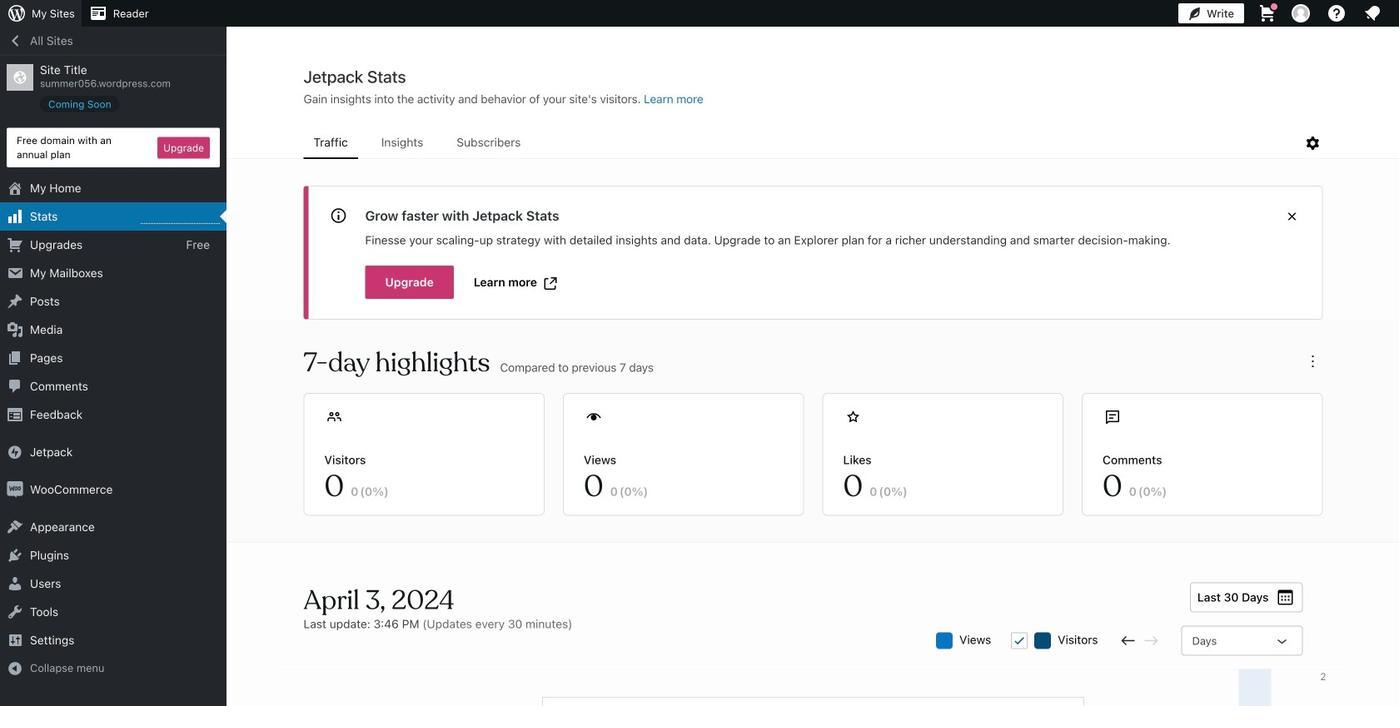 Task type: describe. For each thing, give the bounding box(es) containing it.
1 img image from the top
[[7, 444, 23, 461]]

none checkbox inside the jetpack stats main content
[[1011, 633, 1028, 649]]

close image
[[1282, 207, 1302, 227]]

highest hourly views 0 image
[[141, 213, 220, 224]]

my shopping cart image
[[1258, 3, 1278, 23]]

jetpack stats main content
[[227, 66, 1399, 706]]

manage your notifications image
[[1363, 3, 1383, 23]]



Task type: vqa. For each thing, say whether or not it's contained in the screenshot.
my
no



Task type: locate. For each thing, give the bounding box(es) containing it.
my profile image
[[1292, 4, 1310, 22]]

img image
[[7, 444, 23, 461], [7, 481, 23, 498]]

help image
[[1327, 3, 1347, 23]]

None checkbox
[[1011, 633, 1028, 649]]

0 vertical spatial img image
[[7, 444, 23, 461]]

2 img image from the top
[[7, 481, 23, 498]]

menu
[[304, 127, 1303, 159]]

menu inside the jetpack stats main content
[[304, 127, 1303, 159]]

1 vertical spatial img image
[[7, 481, 23, 498]]



